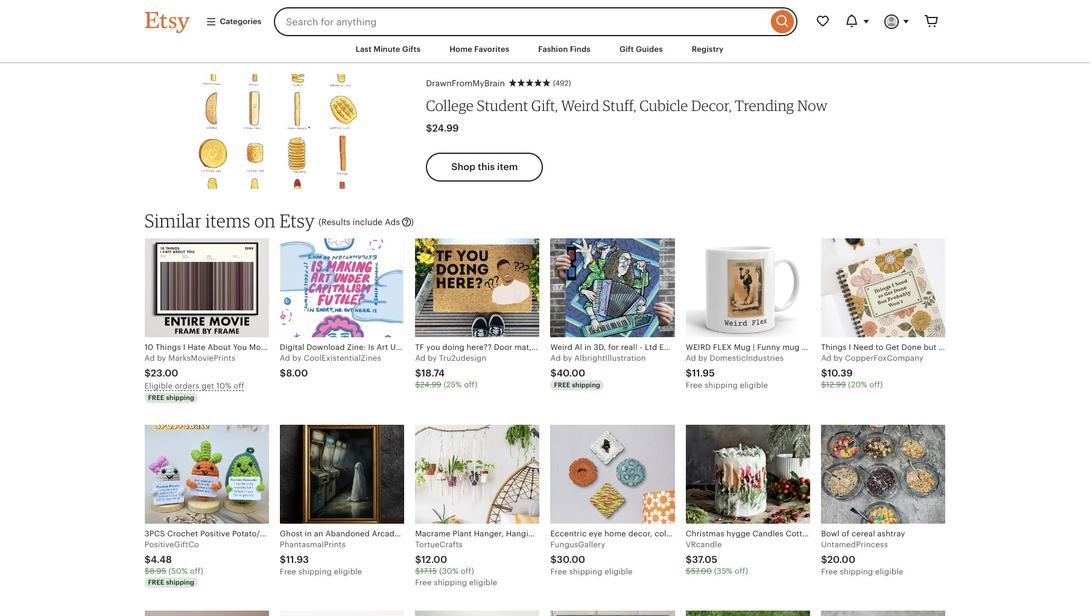 Task type: describe. For each thing, give the bounding box(es) containing it.
11.95
[[692, 368, 715, 379]]

floating forest art gift, moss on cork bark natural wall decor, ecofriendly hanging bark, preserved moss & mushrooms, vertical garden indoor image
[[415, 611, 540, 616]]

contortionist
[[807, 343, 857, 352]]

23.00
[[151, 368, 178, 379]]

b inside weird flex mug | funny mug | contortionist gift a d b y domesticindustries $ 11.95 free shipping eligible
[[699, 354, 704, 363]]

last
[[356, 45, 372, 54]]

tru2udesign
[[439, 354, 487, 363]]

d for 40.00
[[556, 354, 561, 363]]

free inside weird flex mug | funny mug | contortionist gift a d b y domesticindustries $ 11.95 free shipping eligible
[[686, 381, 703, 390]]

phantasmalprints
[[280, 540, 346, 549]]

home favorites
[[450, 45, 510, 54]]

$ inside fungusgallery $ 30.00 free shipping eligible
[[551, 554, 557, 566]]

etsy
[[280, 209, 315, 232]]

free inside bowl of cereal ashtray untamedprincess $ 20.00 free shipping eligible
[[822, 568, 838, 577]]

(50%
[[169, 567, 188, 576]]

shipping inside phantasmalprints $ 11.93 free shipping eligible
[[299, 568, 332, 577]]

ashtray
[[878, 529, 906, 538]]

categories
[[220, 17, 261, 26]]

trending
[[735, 96, 795, 115]]

30.00
[[557, 554, 586, 566]]

8.00
[[286, 368, 308, 379]]

eligible orders get 10% off button
[[145, 380, 269, 393]]

off) for 12.00
[[461, 567, 474, 576]]

tortuecrafts
[[415, 540, 463, 549]]

8.95
[[150, 567, 166, 576]]

categories button
[[196, 11, 271, 33]]

a for 8.00
[[280, 354, 285, 363]]

24.99 inside a d b y tru2udesign $ 18.74 $ 24.99 (25% off)
[[421, 380, 442, 389]]

a inside weird flex mug | funny mug | contortionist gift a d b y domesticindustries $ 11.95 free shipping eligible
[[686, 354, 692, 363]]

d for 18.74
[[421, 354, 426, 363]]

college student gift, weird stuff, cubicle decor, trending now link
[[426, 96, 946, 115]]

$ inside weird flex mug | funny mug | contortionist gift a d b y domesticindustries $ 11.95 free shipping eligible
[[686, 368, 692, 379]]

17.15
[[421, 567, 437, 576]]

eccentric eye home decor, colorful creepy art, witchy surreal eyeball sculpture oddity, funky weird stuff wall decor image
[[551, 425, 675, 524]]

stuff,
[[603, 96, 637, 115]]

flex
[[714, 343, 732, 352]]

free inside phantasmalprints $ 11.93 free shipping eligible
[[280, 568, 297, 577]]

(20%
[[849, 380, 868, 389]]

shipping inside "a d b y albrightillustration $ 40.00 free shipping"
[[572, 382, 601, 389]]

guides
[[636, 45, 663, 54]]

bowl of cereal ashtray image
[[822, 425, 946, 524]]

d for 23.00
[[150, 354, 155, 363]]

on
[[254, 209, 276, 232]]

off
[[234, 382, 244, 391]]

y for 18.74
[[433, 354, 437, 363]]

bowl of cereal ashtray untamedprincess $ 20.00 free shipping eligible
[[822, 529, 906, 577]]

10 things i hate about you movie barcode print, 10 things i hate about you print, 10 things i hate about you poster image
[[145, 238, 269, 337]]

shipping inside tortuecrafts $ 12.00 $ 17.15 (30% off) free shipping eligible
[[434, 579, 467, 588]]

free for b
[[554, 382, 571, 389]]

get
[[202, 382, 214, 391]]

acorn cap candle, eco friendly floating cinnamon scented candles, holiday ornaments, autumn candles, christmas gift, hygge home decor image
[[822, 611, 946, 616]]

categories banner
[[123, 0, 968, 36]]

similar items on etsy
[[145, 209, 315, 232]]

gifts
[[402, 45, 421, 54]]

last minute gifts link
[[347, 39, 430, 60]]

a for 40.00
[[551, 354, 556, 363]]

free inside fungusgallery $ 30.00 free shipping eligible
[[551, 568, 567, 577]]

shipping inside weird flex mug | funny mug | contortionist gift a d b y domesticindustries $ 11.95 free shipping eligible
[[705, 381, 738, 390]]

now
[[798, 96, 828, 115]]

y for 23.00
[[162, 354, 166, 363]]

a d b y copperfoxcompany $ 10.39 $ 12.99 (20% off)
[[822, 354, 924, 389]]

shop
[[452, 161, 476, 172]]

home favorites link
[[441, 39, 519, 60]]

18.74
[[422, 368, 445, 379]]

macrame plant hanger, hanging planter indoor, small large hanging plant pot holder, boho home decor ideas, houseplant wall planter, wall art image
[[415, 425, 540, 524]]

include
[[353, 217, 383, 227]]

d for 8.00
[[285, 354, 290, 363]]

gift
[[859, 343, 873, 352]]

registry link
[[683, 39, 733, 60]]

a for 23.00
[[145, 354, 150, 363]]

11.93
[[286, 554, 309, 566]]

custom wood sign | personalized family name sign | last name pallet sign | wedding gift | home wall decor | anniversary gift image
[[686, 611, 811, 616]]

weird al in 3d, for real! -  ltd edition 3d poster with glasses - signed archival anaglyph illustration print image
[[551, 238, 675, 337]]

10.39
[[828, 368, 853, 379]]

eligible inside bowl of cereal ashtray untamedprincess $ 20.00 free shipping eligible
[[876, 568, 904, 577]]

orders
[[175, 382, 200, 391]]

a d b y coolexistentialzines $ 8.00
[[280, 354, 381, 379]]

domesticindustries
[[710, 354, 784, 363]]

home
[[450, 45, 473, 54]]

d for 10.39
[[827, 354, 832, 363]]

gift,
[[532, 96, 559, 115]]

4.48
[[151, 554, 172, 566]]

funny
[[758, 343, 781, 352]]

b for 10.39
[[834, 354, 839, 363]]

items
[[206, 209, 251, 232]]

$ inside a d b y marksmovieprints $ 23.00 eligible orders get 10% off free shipping
[[145, 368, 151, 379]]

ghost in an abandoned arcade, nostalgia poster, art poster print, dark academia, gothic retro. image
[[280, 425, 405, 524]]

shipping inside bowl of cereal ashtray untamedprincess $ 20.00 free shipping eligible
[[840, 568, 874, 577]]

copperfoxcompany
[[846, 354, 924, 363]]

free inside tortuecrafts $ 12.00 $ 17.15 (30% off) free shipping eligible
[[415, 579, 432, 588]]

finds
[[570, 45, 591, 54]]

results
[[322, 217, 351, 227]]

a d b y tru2udesign $ 18.74 $ 24.99 (25% off)
[[415, 354, 487, 389]]

shipping inside "positivegiftco $ 4.48 $ 8.95 (50% off) free shipping"
[[166, 579, 195, 586]]

coolexistentialzines
[[304, 354, 381, 363]]

things i can control poster therapy office decor calm down corner school counselor mental health classroom poster anxiety what i can control image
[[280, 611, 405, 616]]

free inside a d b y marksmovieprints $ 23.00 eligible orders get 10% off free shipping
[[148, 394, 164, 402]]

positivegiftco
[[145, 540, 199, 549]]

drawnfrommybrain link
[[426, 78, 509, 90]]

$ inside phantasmalprints $ 11.93 free shipping eligible
[[280, 554, 286, 566]]

gift
[[620, 45, 634, 54]]

vrcandle
[[686, 540, 722, 549]]

weird flex mug | funny mug | contortionist gift a d b y domesticindustries $ 11.95 free shipping eligible
[[686, 343, 873, 390]]

b for 23.00
[[157, 354, 162, 363]]

y for 40.00
[[568, 354, 573, 363]]

untamedprincess
[[822, 540, 889, 549]]

40.00
[[557, 368, 586, 379]]

menu bar containing last minute gifts
[[123, 36, 968, 63]]

eligible inside phantasmalprints $ 11.93 free shipping eligible
[[334, 568, 362, 577]]



Task type: locate. For each thing, give the bounding box(es) containing it.
none search field inside categories banner
[[274, 7, 798, 36]]

1 | from the left
[[753, 343, 756, 352]]

5 d from the left
[[692, 354, 697, 363]]

10%
[[216, 382, 232, 391]]

fashion finds link
[[530, 39, 600, 60]]

fashion
[[539, 45, 568, 54]]

shipping down (30%
[[434, 579, 467, 588]]

a up eligible
[[145, 354, 150, 363]]

y for 10.39
[[839, 354, 843, 363]]

6 a from the left
[[822, 354, 827, 363]]

shipping down 30.00
[[570, 568, 603, 577]]

y up 40.00
[[568, 354, 573, 363]]

37.05
[[692, 554, 718, 566]]

1 vertical spatial 24.99
[[421, 380, 442, 389]]

2 a from the left
[[280, 354, 285, 363]]

y inside a d b y tru2udesign $ 18.74 $ 24.99 (25% off)
[[433, 354, 437, 363]]

3pcs crochet positive potato/carrot/avocado,christmas gift for coworkers/family/friends,xmas stocking stuffers,crochet avocado/carrot plush image
[[145, 425, 269, 524]]

off) inside vrcandle $ 37.05 $ 57.00 (35% off)
[[735, 567, 749, 576]]

free for 4.48
[[148, 579, 164, 586]]

d down weird
[[692, 354, 697, 363]]

3 a from the left
[[415, 354, 421, 363]]

5 b from the left
[[699, 354, 704, 363]]

b down weird
[[699, 354, 704, 363]]

1 b from the left
[[157, 354, 162, 363]]

free down the 11.95
[[686, 381, 703, 390]]

free inside "a d b y albrightillustration $ 40.00 free shipping"
[[554, 382, 571, 389]]

24.99
[[433, 122, 459, 134], [421, 380, 442, 389]]

2 vertical spatial free
[[148, 579, 164, 586]]

( results include ads
[[319, 217, 400, 227]]

3 y from the left
[[433, 354, 437, 363]]

off)
[[464, 380, 478, 389], [870, 380, 884, 389], [190, 567, 204, 576], [461, 567, 474, 576], [735, 567, 749, 576]]

y inside "a d b y coolexistentialzines $ 8.00"
[[297, 354, 302, 363]]

b up 40.00
[[563, 354, 568, 363]]

y inside 'a d b y copperfoxcompany $ 10.39 $ 12.99 (20% off)'
[[839, 354, 843, 363]]

a inside a d b y marksmovieprints $ 23.00 eligible orders get 10% off free shipping
[[145, 354, 150, 363]]

star wars van gogh "a starry wars night" giclee art print - wall art, painting, gift for her, gift for home, gift for him, pop art image
[[551, 611, 675, 616]]

free down 11.93
[[280, 568, 297, 577]]

eligible down domesticindustries
[[740, 381, 769, 390]]

weird
[[686, 343, 711, 352]]

a inside "a d b y coolexistentialzines $ 8.00"
[[280, 354, 285, 363]]

d
[[150, 354, 155, 363], [285, 354, 290, 363], [421, 354, 426, 363], [556, 354, 561, 363], [692, 354, 697, 363], [827, 354, 832, 363]]

mug
[[734, 343, 751, 352]]

tortuecrafts $ 12.00 $ 17.15 (30% off) free shipping eligible
[[415, 540, 498, 588]]

gift guides link
[[611, 39, 672, 60]]

off) inside a d b y tru2udesign $ 18.74 $ 24.99 (25% off)
[[464, 380, 478, 389]]

b inside a d b y marksmovieprints $ 23.00 eligible orders get 10% off free shipping
[[157, 354, 162, 363]]

marksmovieprints
[[168, 354, 236, 363]]

things i need to get done but probably won't funny notebook gift for her christmas gift idea for moms busy mom gift cute gift idea adhd gift image
[[822, 238, 946, 337]]

d inside "a d b y coolexistentialzines $ 8.00"
[[285, 354, 290, 363]]

free inside "positivegiftco $ 4.48 $ 8.95 (50% off) free shipping"
[[148, 579, 164, 586]]

y up 23.00
[[162, 354, 166, 363]]

weird
[[562, 96, 600, 115]]

y inside weird flex mug | funny mug | contortionist gift a d b y domesticindustries $ 11.95 free shipping eligible
[[704, 354, 708, 363]]

eligible
[[740, 381, 769, 390], [334, 568, 362, 577], [605, 568, 633, 577], [876, 568, 904, 577], [470, 579, 498, 588]]

a inside "a d b y albrightillustration $ 40.00 free shipping"
[[551, 354, 556, 363]]

fungusgallery $ 30.00 free shipping eligible
[[551, 540, 633, 577]]

of
[[842, 529, 850, 538]]

phantasmalprints $ 11.93 free shipping eligible
[[280, 540, 362, 577]]

item
[[497, 161, 518, 172]]

)
[[411, 217, 414, 227]]

eligible up star wars van gogh "a starry wars night" giclee art print - wall art, painting, gift for her, gift for home, gift for him, pop art image at right
[[605, 568, 633, 577]]

a inside a d b y tru2udesign $ 18.74 $ 24.99 (25% off)
[[415, 354, 421, 363]]

y down weird
[[704, 354, 708, 363]]

a down contortionist
[[822, 354, 827, 363]]

20.00
[[828, 554, 856, 566]]

vrcandle $ 37.05 $ 57.00 (35% off)
[[686, 540, 749, 576]]

tf you doing here?? door mat, funny meme door mat, nick young confused meme, the f*ck you doing here?, funny gift, home decor image
[[415, 238, 540, 337]]

off) right (30%
[[461, 567, 474, 576]]

3 d from the left
[[421, 354, 426, 363]]

free down 30.00
[[551, 568, 567, 577]]

fungusgallery
[[551, 540, 606, 549]]

None search field
[[274, 7, 798, 36]]

weird flex mug | funny mug | contortionist gift image
[[686, 238, 811, 337]]

digital download zine: is art under capitalism futile? (no, but here's why it feels that way) image
[[280, 238, 405, 337]]

free down eligible
[[148, 394, 164, 402]]

y up 18.74
[[433, 354, 437, 363]]

d inside 'a d b y copperfoxcompany $ 10.39 $ 12.99 (20% off)'
[[827, 354, 832, 363]]

2 y from the left
[[297, 354, 302, 363]]

6 b from the left
[[834, 354, 839, 363]]

eligible down ashtray
[[876, 568, 904, 577]]

off) inside tortuecrafts $ 12.00 $ 17.15 (30% off) free shipping eligible
[[461, 567, 474, 576]]

a d b y marksmovieprints $ 23.00 eligible orders get 10% off free shipping
[[145, 354, 244, 402]]

(35%
[[715, 567, 733, 576]]

free
[[554, 382, 571, 389], [148, 394, 164, 402], [148, 579, 164, 586]]

drawnfrommybrain
[[426, 79, 505, 88]]

decor,
[[692, 96, 732, 115]]

d inside a d b y marksmovieprints $ 23.00 eligible orders get 10% off free shipping
[[150, 354, 155, 363]]

free down the 20.00
[[822, 568, 838, 577]]

$ inside "a d b y coolexistentialzines $ 8.00"
[[280, 368, 286, 379]]

b up 23.00
[[157, 354, 162, 363]]

eligible inside fungusgallery $ 30.00 free shipping eligible
[[605, 568, 633, 577]]

shipping down the 11.95
[[705, 381, 738, 390]]

shop this item
[[452, 161, 518, 172]]

d up 23.00
[[150, 354, 155, 363]]

off) right (35%
[[735, 567, 749, 576]]

mug
[[783, 343, 800, 352]]

(
[[319, 217, 322, 227]]

ads
[[385, 217, 400, 227]]

y inside "a d b y albrightillustration $ 40.00 free shipping"
[[568, 354, 573, 363]]

24.99 down 18.74
[[421, 380, 442, 389]]

off) for 37.05
[[735, 567, 749, 576]]

57.00
[[691, 567, 712, 576]]

b for 40.00
[[563, 354, 568, 363]]

menu bar
[[123, 36, 968, 63]]

5 a from the left
[[686, 354, 692, 363]]

eligible
[[145, 382, 173, 391]]

off) for 4.48
[[190, 567, 204, 576]]

y inside a d b y marksmovieprints $ 23.00 eligible orders get 10% off free shipping
[[162, 354, 166, 363]]

0 horizontal spatial |
[[753, 343, 756, 352]]

(30%
[[439, 567, 459, 576]]

b inside 'a d b y copperfoxcompany $ 10.39 $ 12.99 (20% off)'
[[834, 354, 839, 363]]

cubicle
[[640, 96, 689, 115]]

6 y from the left
[[839, 354, 843, 363]]

last minute gifts
[[356, 45, 421, 54]]

shipping down 11.93
[[299, 568, 332, 577]]

3 b from the left
[[428, 354, 433, 363]]

y for 8.00
[[297, 354, 302, 363]]

1 vertical spatial free
[[148, 394, 164, 402]]

a d b y albrightillustration $ 40.00 free shipping
[[551, 354, 646, 389]]

eligible up things i can control poster therapy office decor calm down corner school counselor mental health classroom poster anxiety what i can control image
[[334, 568, 362, 577]]

eligible inside tortuecrafts $ 12.00 $ 17.15 (30% off) free shipping eligible
[[470, 579, 498, 588]]

0 vertical spatial 24.99
[[433, 122, 459, 134]]

0 vertical spatial free
[[554, 382, 571, 389]]

4 b from the left
[[563, 354, 568, 363]]

4 a from the left
[[551, 354, 556, 363]]

y
[[162, 354, 166, 363], [297, 354, 302, 363], [433, 354, 437, 363], [568, 354, 573, 363], [704, 354, 708, 363], [839, 354, 843, 363]]

2 d from the left
[[285, 354, 290, 363]]

shop this item link
[[426, 153, 544, 182]]

b inside "a d b y coolexistentialzines $ 8.00"
[[293, 354, 298, 363]]

$ inside "a d b y albrightillustration $ 40.00 free shipping"
[[551, 368, 557, 379]]

5 y from the left
[[704, 354, 708, 363]]

b down contortionist
[[834, 354, 839, 363]]

eligible up floating forest art gift, moss on cork bark natural wall decor, ecofriendly hanging bark, preserved moss & mushrooms, vertical garden indoor image
[[470, 579, 498, 588]]

off) right (50%
[[190, 567, 204, 576]]

a inside 'a d b y copperfoxcompany $ 10.39 $ 12.99 (20% off)'
[[822, 354, 827, 363]]

12.99
[[827, 380, 847, 389]]

shipping down (50%
[[166, 579, 195, 586]]

a left albrightillustration
[[551, 354, 556, 363]]

off) right (25%
[[464, 380, 478, 389]]

1 a from the left
[[145, 354, 150, 363]]

cereal
[[852, 529, 876, 538]]

off) inside 'a d b y copperfoxcompany $ 10.39 $ 12.99 (20% off)'
[[870, 380, 884, 389]]

d inside weird flex mug | funny mug | contortionist gift a d b y domesticindustries $ 11.95 free shipping eligible
[[692, 354, 697, 363]]

a for 18.74
[[415, 354, 421, 363]]

shipping inside fungusgallery $ 30.00 free shipping eligible
[[570, 568, 603, 577]]

d down contortionist
[[827, 354, 832, 363]]

4 d from the left
[[556, 354, 561, 363]]

gift guides
[[620, 45, 663, 54]]

fashion finds
[[539, 45, 591, 54]]

college student gift, weird stuff, cubicle decor, trending now
[[426, 96, 828, 115]]

2 | from the left
[[802, 343, 804, 352]]

b for 18.74
[[428, 354, 433, 363]]

shipping down 40.00
[[572, 382, 601, 389]]

free down 40.00
[[554, 382, 571, 389]]

positivegiftco $ 4.48 $ 8.95 (50% off) free shipping
[[145, 540, 204, 586]]

1 horizontal spatial |
[[802, 343, 804, 352]]

b up the 8.00
[[293, 354, 298, 363]]

eligible inside weird flex mug | funny mug | contortionist gift a d b y domesticindustries $ 11.95 free shipping eligible
[[740, 381, 769, 390]]

d up the 8.00
[[285, 354, 290, 363]]

college
[[426, 96, 474, 115]]

4 y from the left
[[568, 354, 573, 363]]

shipping
[[705, 381, 738, 390], [572, 382, 601, 389], [166, 394, 195, 402], [299, 568, 332, 577], [570, 568, 603, 577], [840, 568, 874, 577], [434, 579, 467, 588], [166, 579, 195, 586]]

x4 air plant holder with living air plant, gift for plant lover, small plant desktop decor, housewarming gift for family, indoor plant image
[[145, 611, 269, 616]]

b up 18.74
[[428, 354, 433, 363]]

a left tru2udesign at the bottom left
[[415, 354, 421, 363]]

d inside "a d b y albrightillustration $ 40.00 free shipping"
[[556, 354, 561, 363]]

(492)
[[553, 79, 571, 88]]

free down 8.95 on the bottom of page
[[148, 579, 164, 586]]

(25%
[[444, 380, 462, 389]]

free down 17.15
[[415, 579, 432, 588]]

2 b from the left
[[293, 354, 298, 363]]

off) right the (20%
[[870, 380, 884, 389]]

24.99 down college
[[433, 122, 459, 134]]

favorites
[[475, 45, 510, 54]]

a for 10.39
[[822, 354, 827, 363]]

d up 18.74
[[421, 354, 426, 363]]

a left "coolexistentialzines"
[[280, 354, 285, 363]]

b inside a d b y tru2udesign $ 18.74 $ 24.99 (25% off)
[[428, 354, 433, 363]]

minute
[[374, 45, 400, 54]]

similar
[[145, 209, 202, 232]]

d inside a d b y tru2udesign $ 18.74 $ 24.99 (25% off)
[[421, 354, 426, 363]]

a down weird
[[686, 354, 692, 363]]

b for 8.00
[[293, 354, 298, 363]]

bowl
[[822, 529, 840, 538]]

shipping down orders
[[166, 394, 195, 402]]

1 d from the left
[[150, 354, 155, 363]]

d up 40.00
[[556, 354, 561, 363]]

b inside "a d b y albrightillustration $ 40.00 free shipping"
[[563, 354, 568, 363]]

a
[[145, 354, 150, 363], [280, 354, 285, 363], [415, 354, 421, 363], [551, 354, 556, 363], [686, 354, 692, 363], [822, 354, 827, 363]]

student
[[477, 96, 529, 115]]

y down contortionist
[[839, 354, 843, 363]]

christmas hygge candles cottagecore aesthetic apartment room | shelf decor holiday candles | handmade item | rustic holiday homemade decor image
[[686, 425, 811, 524]]

this
[[478, 161, 495, 172]]

Search for anything text field
[[274, 7, 768, 36]]

$ 24.99
[[426, 122, 459, 134]]

$ inside bowl of cereal ashtray untamedprincess $ 20.00 free shipping eligible
[[822, 554, 828, 566]]

off) inside "positivegiftco $ 4.48 $ 8.95 (50% off) free shipping"
[[190, 567, 204, 576]]

shipping inside a d b y marksmovieprints $ 23.00 eligible orders get 10% off free shipping
[[166, 394, 195, 402]]

6 d from the left
[[827, 354, 832, 363]]

albrightillustration
[[575, 354, 646, 363]]

registry
[[692, 45, 724, 54]]

shipping down the 20.00
[[840, 568, 874, 577]]

free
[[686, 381, 703, 390], [280, 568, 297, 577], [551, 568, 567, 577], [822, 568, 838, 577], [415, 579, 432, 588]]

y up the 8.00
[[297, 354, 302, 363]]

1 y from the left
[[162, 354, 166, 363]]



Task type: vqa. For each thing, say whether or not it's contained in the screenshot.
Sort by: Relevancy on the right of page
no



